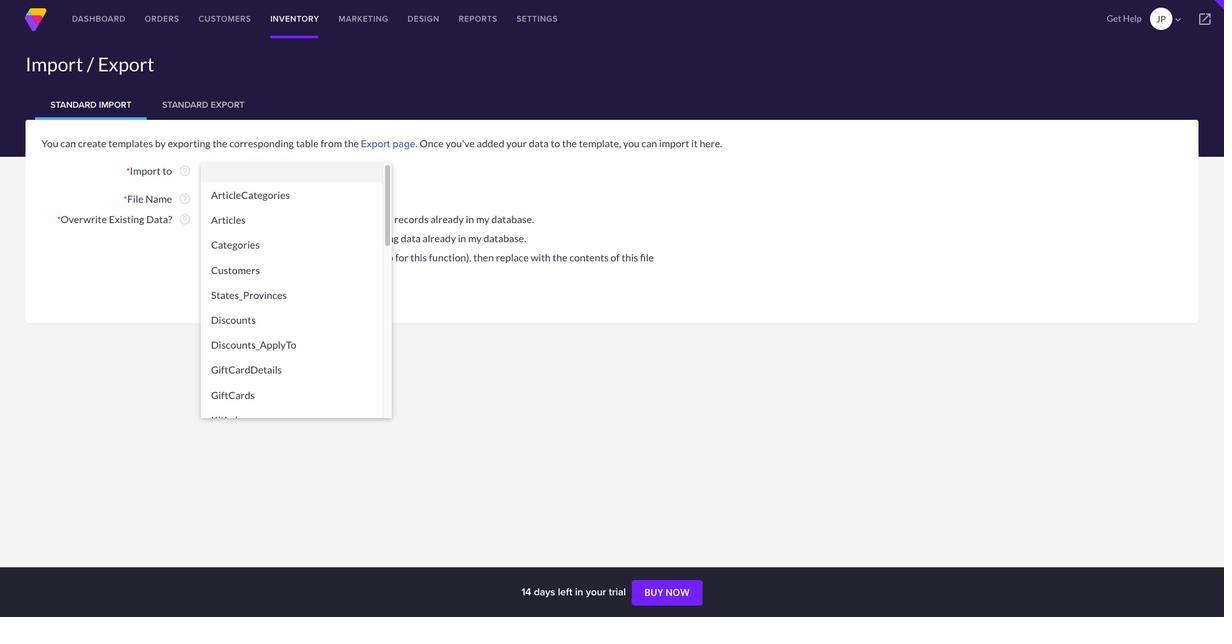 Task type: vqa. For each thing, say whether or not it's contained in the screenshot.
the can
yes



Task type: locate. For each thing, give the bounding box(es) containing it.
in up then
[[466, 213, 474, 225]]

* import to help_outline
[[126, 165, 191, 177]]

0 vertical spatial help_outline
[[179, 165, 191, 177]]

export up the corresponding
[[211, 98, 245, 111]]

2 new from the top
[[250, 232, 269, 244]]

* inside the "* import to help_outline"
[[126, 166, 130, 177]]

create
[[78, 137, 106, 149]]

upload down articles
[[216, 232, 248, 244]]

1 vertical spatial in
[[458, 232, 466, 244]]

your left trial
[[586, 585, 606, 599]]

from
[[321, 137, 342, 149]]

new left 'data,'
[[250, 213, 269, 225]]

data
[[529, 137, 549, 149], [271, 232, 291, 244], [401, 232, 421, 244], [297, 251, 317, 264]]

do
[[312, 213, 324, 225]]

articlecategories
[[211, 189, 290, 201]]

replace
[[311, 232, 344, 244], [496, 251, 529, 264]]

get help
[[1107, 13, 1142, 24]]

data?
[[146, 213, 172, 225]]

0 vertical spatial replace
[[311, 232, 344, 244]]

discounts
[[211, 314, 256, 326]]

this
[[410, 251, 427, 264], [622, 251, 638, 264]]


[[1197, 11, 1213, 27]]

templates
[[108, 137, 153, 149]]

buy now link
[[632, 580, 703, 606]]

to inside you can create templates by exporting the corresponding table from the export page . once you've added your data to the template, you can import it here.
[[551, 137, 560, 149]]

import left '/'
[[26, 52, 83, 75]]

2 vertical spatial *
[[57, 214, 61, 225]]

1 vertical spatial new
[[250, 232, 269, 244]]

this right "for"
[[410, 251, 427, 264]]

states_provinces
[[211, 289, 287, 301]]

1 vertical spatial export
[[211, 98, 245, 111]]

1 vertical spatial any
[[346, 232, 362, 244]]

*
[[126, 166, 130, 177], [124, 194, 127, 205], [57, 214, 61, 225]]

help_outline for * import to help_outline
[[179, 165, 191, 177]]

in up function),
[[458, 232, 466, 244]]

in right left
[[575, 585, 583, 599]]

help_outline
[[179, 165, 191, 177], [179, 193, 191, 205], [179, 213, 191, 226]]

import down the delete
[[214, 281, 248, 292]]

to left template,
[[551, 137, 560, 149]]

0 vertical spatial existing
[[364, 232, 399, 244]]

1 standard from the left
[[50, 98, 97, 111]]

records
[[394, 213, 429, 225]]

not
[[326, 213, 341, 225]]

data right the 'added' in the top of the page
[[529, 137, 549, 149]]

replace up (there
[[311, 232, 344, 244]]

import inside import link
[[214, 281, 248, 292]]

dashboard
[[72, 13, 126, 25]]

1 help_outline from the top
[[179, 165, 191, 177]]

0 horizontal spatial existing
[[261, 251, 295, 264]]

customers
[[198, 13, 251, 25], [211, 264, 260, 276]]

1 vertical spatial existing
[[261, 251, 295, 264]]

to
[[551, 137, 560, 149], [163, 165, 172, 177]]

1 vertical spatial replace
[[496, 251, 529, 264]]

any up is
[[346, 232, 362, 244]]

help_outline right name
[[179, 193, 191, 205]]

1 can from the left
[[60, 137, 76, 149]]

1 horizontal spatial this
[[622, 251, 638, 264]]

standard
[[50, 98, 97, 111], [162, 98, 208, 111]]

0 vertical spatial upload
[[216, 213, 248, 225]]

standard up exporting
[[162, 98, 208, 111]]

the left template,
[[562, 137, 577, 149]]

already up the delete all existing data (there is no undo for this function), then replace with the contents of this file on the top of the page
[[423, 232, 456, 244]]

0 vertical spatial any
[[377, 213, 392, 225]]

1 new from the top
[[250, 213, 269, 225]]

already right records
[[431, 213, 464, 225]]

upload new data and replace any existing data already in my database.
[[216, 232, 526, 244]]

standard inside standard import link
[[50, 98, 97, 111]]

new up all
[[250, 232, 269, 244]]

1 vertical spatial *
[[124, 194, 127, 205]]

already
[[431, 213, 464, 225], [423, 232, 456, 244]]

1 upload from the top
[[216, 213, 248, 225]]

1 horizontal spatial existing
[[364, 232, 399, 244]]

2 help_outline from the top
[[179, 193, 191, 205]]

your
[[506, 137, 527, 149], [586, 585, 606, 599]]

1 vertical spatial to
[[163, 165, 172, 177]]

0 vertical spatial your
[[506, 137, 527, 149]]

upload
[[216, 213, 248, 225], [216, 232, 248, 244]]

1 vertical spatial upload
[[216, 232, 248, 244]]

for
[[395, 251, 408, 264]]

database. up then
[[484, 232, 526, 244]]

can
[[60, 137, 76, 149], [642, 137, 657, 149]]

to down by
[[163, 165, 172, 177]]

2 horizontal spatial export
[[361, 136, 390, 151]]

function),
[[429, 251, 471, 264]]

0 vertical spatial to
[[551, 137, 560, 149]]

new
[[250, 213, 269, 225], [250, 232, 269, 244]]

added
[[477, 137, 504, 149]]

2 vertical spatial export
[[361, 136, 390, 151]]

* file name help_outline
[[124, 193, 191, 205]]

0 horizontal spatial to
[[163, 165, 172, 177]]

0 vertical spatial new
[[250, 213, 269, 225]]

* for * file name help_outline
[[124, 194, 127, 205]]

2 vertical spatial help_outline
[[179, 213, 191, 226]]

1 horizontal spatial standard
[[162, 98, 208, 111]]

data down 'data,'
[[271, 232, 291, 244]]

0 vertical spatial export
[[98, 52, 154, 75]]

help_outline right data?
[[179, 213, 191, 226]]

2 can from the left
[[642, 137, 657, 149]]

any up upload new data and replace any existing data already in my database.
[[377, 213, 392, 225]]

then
[[473, 251, 494, 264]]

standard inside standard export link
[[162, 98, 208, 111]]

my
[[476, 213, 490, 225], [468, 232, 482, 244]]

days
[[534, 585, 555, 599]]

here.
[[700, 137, 722, 149]]


[[372, 167, 386, 180]]

1 horizontal spatial can
[[642, 137, 657, 149]]

1 horizontal spatial any
[[377, 213, 392, 225]]

your right the 'added' in the top of the page
[[506, 137, 527, 149]]

delete all existing data (there is no undo for this function), then replace with the contents of this file
[[216, 251, 654, 264]]

new for data
[[250, 232, 269, 244]]

2 upload from the top
[[216, 232, 248, 244]]

/
[[87, 52, 94, 75]]

database. up with
[[491, 213, 534, 225]]

any
[[377, 213, 392, 225], [346, 232, 362, 244]]

help_outline down exporting
[[179, 165, 191, 177]]

import up file
[[130, 165, 161, 177]]

1 vertical spatial help_outline
[[179, 193, 191, 205]]

0 horizontal spatial this
[[410, 251, 427, 264]]

1 vertical spatial customers
[[211, 264, 260, 276]]

standard up the create
[[50, 98, 97, 111]]

help
[[1123, 13, 1142, 24]]

in
[[466, 213, 474, 225], [458, 232, 466, 244], [575, 585, 583, 599]]

delete
[[216, 251, 246, 264]]

upload up the "categories"
[[216, 213, 248, 225]]

articles
[[211, 214, 246, 226]]

0 vertical spatial *
[[126, 166, 130, 177]]

this right 'of' at the top of the page
[[622, 251, 638, 264]]

customers right orders
[[198, 13, 251, 25]]

1 vertical spatial my
[[468, 232, 482, 244]]

0 vertical spatial customers
[[198, 13, 251, 25]]

the
[[213, 137, 227, 149], [344, 137, 359, 149], [562, 137, 577, 149], [553, 251, 568, 264]]

export right '/'
[[98, 52, 154, 75]]

 link
[[1186, 0, 1224, 38]]

dashboard link
[[62, 0, 135, 38]]

jp
[[1157, 13, 1166, 24]]

0 horizontal spatial standard
[[50, 98, 97, 111]]

* inside * overwrite existing data? help_outline
[[57, 214, 61, 225]]

discounts_applyto
[[211, 339, 296, 351]]

no
[[357, 251, 369, 264]]

0 vertical spatial my
[[476, 213, 490, 225]]

export
[[98, 52, 154, 75], [211, 98, 245, 111], [361, 136, 390, 151]]

categories
[[211, 239, 260, 251]]

customers down the delete
[[211, 264, 260, 276]]

existing up the undo
[[364, 232, 399, 244]]

to inside the "* import to help_outline"
[[163, 165, 172, 177]]

replace left with
[[496, 251, 529, 264]]

* inside * file name help_outline
[[124, 194, 127, 205]]

existing right all
[[261, 251, 295, 264]]

1 horizontal spatial to
[[551, 137, 560, 149]]

import
[[26, 52, 83, 75], [99, 98, 132, 111], [130, 165, 161, 177], [214, 281, 248, 292]]

1 horizontal spatial replace
[[496, 251, 529, 264]]

1 vertical spatial your
[[586, 585, 606, 599]]

2 standard from the left
[[162, 98, 208, 111]]

data down and
[[297, 251, 317, 264]]

0 horizontal spatial can
[[60, 137, 76, 149]]

name
[[146, 193, 172, 205]]

new for data,
[[250, 213, 269, 225]]

None file field
[[201, 191, 362, 204]]

exporting
[[168, 137, 211, 149]]

0 horizontal spatial replace
[[311, 232, 344, 244]]

get
[[1107, 13, 1121, 24]]

kitlnks
[[211, 414, 245, 426]]

data down records
[[401, 232, 421, 244]]

orders
[[145, 13, 179, 25]]

0 horizontal spatial your
[[506, 137, 527, 149]]

you
[[41, 137, 58, 149]]

trial
[[609, 585, 626, 599]]

1 horizontal spatial export
[[211, 98, 245, 111]]

import up templates
[[99, 98, 132, 111]]

existing
[[364, 232, 399, 244], [261, 251, 295, 264]]

export left page
[[361, 136, 390, 151]]

standard export link
[[147, 89, 260, 120]]



Task type: describe. For each thing, give the bounding box(es) containing it.
.
[[416, 137, 418, 149]]

help_outline for * file name help_outline
[[179, 193, 191, 205]]

you can create templates by exporting the corresponding table from the export page . once you've added your data to the template, you can import it here.
[[41, 136, 722, 151]]

0 vertical spatial database.
[[491, 213, 534, 225]]

upload for upload new data and replace any existing data already in my database.
[[216, 232, 248, 244]]

import / export
[[26, 52, 154, 75]]

existing
[[109, 213, 144, 225]]

2 this from the left
[[622, 251, 638, 264]]

upload for upload new data, but do not change any records already in my database.
[[216, 213, 248, 225]]

undo
[[371, 251, 393, 264]]

giftcarddetails
[[211, 364, 282, 376]]

it
[[691, 137, 698, 149]]

import inside the "* import to help_outline"
[[130, 165, 161, 177]]

3 help_outline from the top
[[179, 213, 191, 226]]

buy now
[[645, 587, 690, 598]]

but
[[295, 213, 310, 225]]

you
[[623, 137, 640, 149]]

the right exporting
[[213, 137, 227, 149]]

you've
[[446, 137, 475, 149]]


[[1172, 14, 1184, 25]]

(there
[[319, 251, 346, 264]]

table
[[296, 137, 319, 149]]

settings
[[517, 13, 558, 25]]

* for * overwrite existing data? help_outline
[[57, 214, 61, 225]]

buy
[[645, 587, 664, 598]]

1 vertical spatial database.
[[484, 232, 526, 244]]

with
[[531, 251, 551, 264]]

import link
[[201, 274, 261, 299]]

standard for standard export
[[162, 98, 208, 111]]

of
[[611, 251, 620, 264]]

change
[[343, 213, 375, 225]]

1 horizontal spatial your
[[586, 585, 606, 599]]

page
[[393, 136, 416, 151]]

file
[[127, 193, 144, 205]]

1 vertical spatial already
[[423, 232, 456, 244]]

0 horizontal spatial any
[[346, 232, 362, 244]]

now
[[666, 587, 690, 598]]

* for * import to help_outline
[[126, 166, 130, 177]]

left
[[558, 585, 572, 599]]

inventory
[[270, 13, 319, 25]]

standard import
[[50, 98, 132, 111]]

* overwrite existing data? help_outline
[[57, 213, 191, 226]]

0 vertical spatial already
[[431, 213, 464, 225]]

import inside standard import link
[[99, 98, 132, 111]]

export page link
[[361, 136, 416, 151]]

and
[[293, 232, 310, 244]]

upload new data, but do not change any records already in my database.
[[216, 213, 534, 225]]

by
[[155, 137, 166, 149]]

standard for standard import
[[50, 98, 97, 111]]

template,
[[579, 137, 621, 149]]

import
[[659, 137, 689, 149]]

reports
[[459, 13, 498, 25]]

14
[[522, 585, 531, 599]]

standard export
[[162, 98, 245, 111]]

all
[[248, 251, 259, 264]]

marketing
[[339, 13, 388, 25]]

data inside you can create templates by exporting the corresponding table from the export page . once you've added your data to the template, you can import it here.
[[529, 137, 549, 149]]

the right with
[[553, 251, 568, 264]]

overwrite
[[61, 213, 107, 225]]

0 vertical spatial in
[[466, 213, 474, 225]]

giftcards
[[211, 389, 255, 401]]

is
[[348, 251, 355, 264]]

the right from
[[344, 137, 359, 149]]

14 days left in your trial
[[522, 585, 629, 599]]

0 horizontal spatial export
[[98, 52, 154, 75]]

2 vertical spatial in
[[575, 585, 583, 599]]

file
[[640, 251, 654, 264]]

data,
[[271, 213, 293, 225]]

1 this from the left
[[410, 251, 427, 264]]

once
[[420, 137, 444, 149]]

design
[[408, 13, 440, 25]]

your inside you can create templates by exporting the corresponding table from the export page . once you've added your data to the template, you can import it here.
[[506, 137, 527, 149]]

contents
[[570, 251, 609, 264]]

standard import link
[[35, 89, 147, 120]]

corresponding
[[229, 137, 294, 149]]



